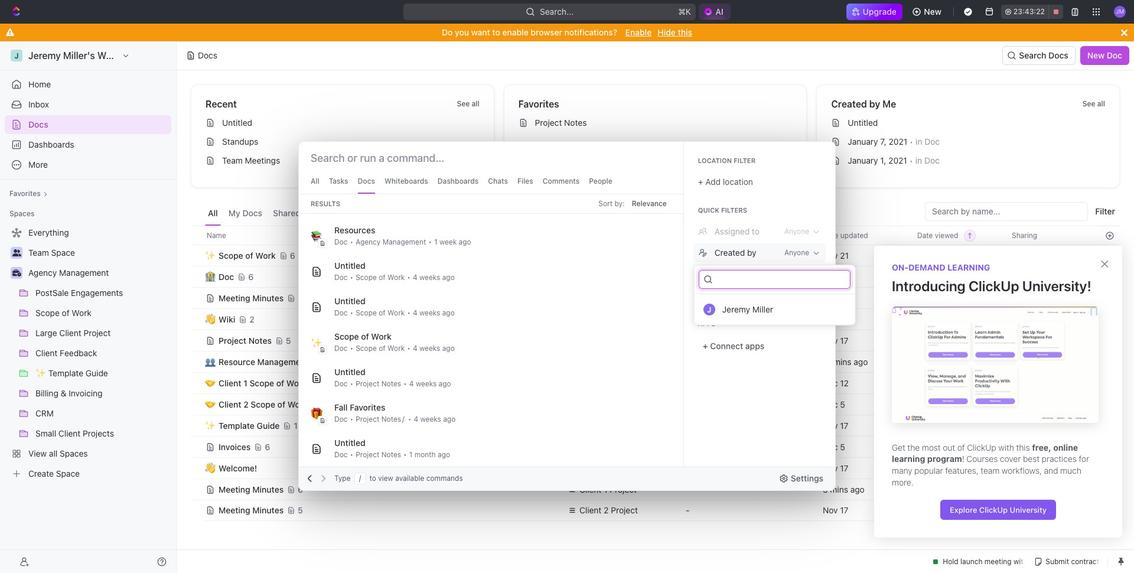 Task type: describe. For each thing, give the bounding box(es) containing it.
16 for 17
[[918, 420, 926, 430]]

table containing scope of work
[[191, 226, 1120, 522]]

quick
[[698, 206, 720, 214]]

created by
[[715, 248, 757, 258]]

agency inside row
[[580, 463, 608, 473]]

team
[[981, 466, 1000, 476]]

1 vertical spatial to
[[752, 226, 760, 236]]

sharing
[[1012, 231, 1038, 240]]

dec 5 for client 2 scope of work docs
[[823, 399, 845, 409]]

project notes up comments
[[535, 118, 587, 128]]

dec 5 for meeting minutes
[[823, 293, 845, 303]]

invoices
[[219, 442, 251, 452]]

docs up recent
[[198, 50, 217, 60]]

favorites inside scrollable content 'region'
[[350, 402, 385, 412]]

available
[[395, 474, 424, 483]]

nov 21
[[823, 250, 849, 260]]

university!
[[1022, 278, 1092, 294]]

all button
[[205, 202, 221, 226]]

• for january 1, 2021
[[910, 156, 913, 165]]

1 vertical spatial clickup
[[967, 442, 997, 452]]

meeting for client 2 project
[[219, 505, 250, 515]]

14 row from the top
[[191, 499, 1120, 522]]

location
[[723, 177, 753, 187]]

meeting for client 1 project
[[219, 484, 250, 494]]

nov for 4 mins ago
[[823, 463, 838, 473]]

/ inside scrollable content 'region'
[[402, 415, 405, 424]]

18 mins ago
[[918, 357, 963, 367]]

4 - from the top
[[686, 463, 690, 473]]

resources
[[334, 225, 375, 235]]

2 for wiki
[[250, 314, 255, 324]]

4 mins ago
[[918, 463, 959, 473]]

resource management button
[[206, 351, 554, 372]]

online
[[1054, 442, 1078, 452]]

xqnvl image
[[698, 269, 708, 279]]

do
[[442, 27, 453, 37]]

team meetings
[[222, 155, 280, 165]]

hide
[[658, 27, 676, 37]]

me
[[883, 99, 896, 109]]

shared
[[273, 208, 301, 218]]

created for created by
[[715, 248, 745, 258]]

private
[[311, 208, 339, 218]]

and
[[1044, 466, 1058, 476]]

date for date updated
[[823, 231, 839, 240]]

nov for 16 mins ago
[[823, 420, 838, 430]]

learning
[[892, 454, 925, 464]]

my
[[229, 208, 240, 218]]

2 column header from the left
[[561, 226, 679, 245]]

agency inside sidebar navigation
[[28, 268, 57, 278]]

want
[[471, 27, 490, 37]]

xqnvl image for created by
[[698, 248, 708, 258]]

1 minutes from the top
[[253, 293, 284, 303]]

guide
[[257, 420, 280, 430]]

archived inside archived button
[[450, 208, 485, 218]]

1 horizontal spatial 12
[[840, 378, 849, 388]]

date viewed
[[918, 231, 959, 240]]

docs right 'my' on the left
[[242, 208, 262, 218]]

my docs button
[[226, 202, 265, 226]]

1 up client 2 project
[[604, 484, 608, 494]]

row containing client 2 scope of work docs
[[191, 393, 1120, 416]]

scrollable content region
[[299, 0, 683, 467]]

tasks
[[329, 177, 348, 186]]

5 - from the top
[[686, 484, 690, 494]]

new doc button
[[1080, 46, 1130, 65]]

📚
[[311, 231, 323, 242]]

1 left month in the left bottom of the page
[[409, 450, 413, 459]]

apps
[[698, 320, 716, 327]]

0 horizontal spatial to
[[370, 474, 376, 483]]

browser
[[531, 27, 562, 37]]

dashboards inside sidebar navigation
[[28, 139, 74, 149]]

commands
[[426, 474, 463, 483]]

dec 5 for doc
[[823, 271, 845, 282]]

files
[[518, 177, 533, 186]]

in for january 7, 2021
[[916, 136, 923, 147]]

xqnvl image for assigned to
[[698, 227, 708, 236]]

! courses cover best practices for many popular features, team workflows, and much more.
[[892, 454, 1092, 487]]

row containing wiki
[[191, 308, 1120, 331]]

jkkwz image
[[698, 291, 708, 300]]

home link
[[5, 75, 171, 94]]

yu7xq image
[[704, 275, 713, 284]]

notifications?
[[565, 27, 617, 37]]

see all button for recent
[[452, 97, 484, 111]]

project notes link
[[514, 113, 802, 132]]

clickup inside on-demand learning introducing clickup university!
[[969, 278, 1019, 294]]

agency management inside sidebar navigation
[[28, 268, 109, 278]]

5 nov from the top
[[823, 505, 838, 515]]

1 column header from the left
[[191, 226, 204, 245]]

popular
[[915, 466, 943, 476]]

dashboards link
[[5, 135, 171, 154]]

quick filters
[[698, 206, 747, 214]]

15
[[918, 442, 926, 452]]

1 3 from the left
[[823, 484, 828, 494]]

people
[[589, 177, 613, 186]]

doc inside the new doc button
[[1107, 50, 1123, 60]]

inbox
[[28, 99, 49, 109]]

see for recent
[[457, 99, 470, 108]]

best
[[1023, 454, 1040, 464]]

0 horizontal spatial 17 mins ago
[[823, 357, 868, 367]]

january for january 1, 2021
[[848, 155, 878, 165]]

×
[[1100, 255, 1110, 271]]

management inside scrollable content 'region'
[[383, 238, 426, 246]]

cover
[[1000, 454, 1021, 464]]

4 inside row
[[918, 463, 923, 473]]

!
[[962, 454, 965, 464]]

recent
[[206, 99, 237, 109]]

untitled link for recent
[[201, 113, 489, 132]]

× button
[[1100, 255, 1110, 271]]

most
[[922, 442, 941, 452]]

standups for standups
[[222, 136, 258, 147]]

Search or run a command… text field
[[311, 151, 456, 165]]

january 7, 2021 • in doc
[[848, 136, 940, 147]]

learning
[[948, 262, 990, 272]]

dialog containing ×
[[874, 246, 1123, 538]]

connect
[[710, 341, 743, 351]]

template
[[219, 420, 255, 430]]

with
[[999, 442, 1014, 452]]

21
[[840, 250, 849, 260]]

row containing name
[[191, 226, 1120, 245]]

1 meeting minutes from the top
[[219, 293, 284, 303]]

dec 5 for invoices
[[823, 442, 845, 452]]

row containing scope of work
[[191, 244, 1120, 267]]

1 left "week"
[[434, 238, 438, 246]]

docs left 'fall'
[[310, 399, 330, 409]]

by for created by
[[747, 248, 757, 258]]

status
[[715, 269, 739, 279]]

the
[[908, 442, 920, 452]]

agency inside scrollable content 'region'
[[356, 238, 381, 246]]

2 up "template guide"
[[244, 399, 249, 409]]

2 - from the top
[[686, 293, 690, 303]]

dec for doc
[[823, 271, 838, 282]]

1 vertical spatial 12
[[294, 420, 303, 430]]

new for new doc
[[1087, 50, 1105, 60]]

row containing invoices
[[191, 435, 1120, 459]]

all for recent
[[472, 99, 480, 108]]

demand
[[909, 262, 946, 272]]

management inside button
[[257, 357, 308, 367]]

on-demand learning introducing clickup university!
[[892, 262, 1092, 294]]

yesterday for 5
[[918, 314, 955, 324]]

project notes down resource management button
[[356, 379, 401, 388]]

do you want to enable browser notifications? enable hide this
[[442, 27, 692, 37]]

shared button
[[270, 202, 304, 226]]

row containing welcome!
[[191, 457, 1120, 479]]

1 3 mins ago from the left
[[823, 484, 865, 494]]

miller
[[753, 304, 773, 314]]

minutes for client 1 project
[[253, 484, 284, 494]]

row containing project notes
[[191, 329, 1120, 352]]

dec for invoices
[[823, 442, 838, 452]]

updated
[[841, 231, 868, 240]]

resource
[[219, 357, 255, 367]]

location
[[698, 157, 732, 164]]

6 for doc
[[248, 271, 254, 282]]

anyone for assigned to
[[785, 227, 809, 236]]

filter
[[734, 157, 756, 164]]

1 horizontal spatial to
[[492, 27, 500, 37]]

team meetings link
[[201, 151, 489, 170]]

by:
[[615, 199, 625, 208]]

23:43:22
[[1014, 7, 1045, 16]]

1 vertical spatial /
[[359, 474, 361, 483]]

client for client 1 scope of work docs
[[219, 378, 241, 388]]

minutes for client 2 project
[[253, 505, 284, 515]]

explore clickup university
[[950, 505, 1047, 515]]



Task type: locate. For each thing, give the bounding box(es) containing it.
2 up 'fall'
[[343, 378, 348, 388]]

8 row from the top
[[191, 371, 1120, 395]]

0 horizontal spatial all
[[472, 99, 480, 108]]

0 vertical spatial archived
[[450, 208, 485, 218]]

0 horizontal spatial archived
[[450, 208, 485, 218]]

business time image
[[12, 269, 21, 276]]

standups
[[222, 136, 258, 147], [334, 190, 372, 200]]

1 horizontal spatial assigned
[[715, 226, 750, 236]]

1 vertical spatial all
[[208, 208, 218, 218]]

row
[[191, 226, 1120, 245], [191, 244, 1120, 267], [191, 265, 1120, 289], [191, 286, 1120, 310], [191, 308, 1120, 331], [191, 329, 1120, 352], [191, 351, 1120, 372], [191, 371, 1120, 395], [191, 393, 1120, 416], [191, 414, 1120, 437], [191, 435, 1120, 459], [191, 457, 1120, 479], [191, 478, 1120, 501], [191, 499, 1120, 522]]

assigned button
[[400, 202, 442, 226]]

search docs
[[1019, 50, 1069, 60]]

0 vertical spatial meeting minutes
[[219, 293, 284, 303]]

17 mins ago down 18 mins ago
[[918, 378, 963, 388]]

new button
[[908, 2, 949, 21]]

new right "search docs" on the top of the page
[[1087, 50, 1105, 60]]

0 vertical spatial anyone
[[785, 227, 809, 236]]

1 see from the left
[[457, 99, 470, 108]]

column header down "by:"
[[561, 226, 679, 245]]

16 up 15 on the right of the page
[[918, 420, 926, 430]]

5 row from the top
[[191, 308, 1120, 331]]

program
[[927, 454, 962, 464]]

agency down 'resources'
[[356, 238, 381, 246]]

3 down settings
[[823, 484, 828, 494]]

dec 5 for wiki
[[823, 314, 845, 324]]

2 vertical spatial to
[[370, 474, 376, 483]]

2 anyone from the top
[[785, 248, 809, 257]]

in down "january 7, 2021 • in doc"
[[916, 155, 922, 165]]

business time image
[[569, 465, 576, 471]]

1 horizontal spatial this
[[1016, 442, 1030, 452]]

nov 17 for 16 mins ago
[[823, 420, 849, 430]]

0 vertical spatial 2021
[[889, 136, 908, 147]]

1 horizontal spatial /
[[402, 415, 405, 424]]

1 horizontal spatial all
[[311, 177, 320, 186]]

client for client 1 project
[[580, 484, 602, 494]]

0 vertical spatial +
[[698, 177, 703, 187]]

0 horizontal spatial see all button
[[452, 97, 484, 111]]

0 vertical spatial minutes
[[253, 293, 284, 303]]

/ up 'welcome!' button at the left bottom of page
[[402, 415, 405, 424]]

yesterday down introducing
[[918, 314, 955, 324]]

by down assigned to
[[747, 248, 757, 258]]

0 horizontal spatial 12
[[294, 420, 303, 430]]

by for created by me
[[870, 99, 880, 109]]

assigned down whiteboards on the left top
[[403, 208, 440, 218]]

table
[[191, 226, 1120, 522]]

/ right "type"
[[359, 474, 361, 483]]

0 horizontal spatial untitled link
[[201, 113, 489, 132]]

project notes up view
[[356, 450, 401, 459]]

2 january from the top
[[848, 155, 878, 165]]

0 vertical spatial this
[[678, 27, 692, 37]]

1 all from the left
[[472, 99, 480, 108]]

in for january 1, 2021
[[916, 155, 922, 165]]

created left me
[[831, 99, 867, 109]]

new for new
[[924, 6, 942, 17]]

standups up team
[[222, 136, 258, 147]]

1 vertical spatial •
[[910, 156, 913, 165]]

on-
[[892, 262, 909, 272]]

3 right 'more.'
[[918, 484, 923, 494]]

1 horizontal spatial see all
[[1083, 99, 1105, 108]]

nov up settings
[[823, 463, 838, 473]]

1 vertical spatial by
[[747, 248, 757, 258]]

dec for client 2 scope of work docs
[[823, 399, 838, 409]]

results
[[311, 200, 340, 207]]

tab list
[[205, 202, 488, 226]]

1 yesterday from the top
[[918, 314, 955, 324]]

of inside dialog
[[958, 442, 965, 452]]

3 mins ago
[[823, 484, 865, 494], [918, 484, 959, 494]]

free,
[[1032, 442, 1052, 452]]

1 down resource in the bottom left of the page
[[244, 378, 247, 388]]

sort by:
[[599, 199, 625, 208]]

13 row from the top
[[191, 478, 1120, 501]]

xqnvl image down quick
[[698, 227, 708, 236]]

0 vertical spatial dashboards
[[28, 139, 74, 149]]

2 2021 from the top
[[889, 155, 907, 165]]

16 for 5
[[918, 399, 926, 409]]

2 untitled link from the left
[[827, 113, 1115, 132]]

2 16 mins ago from the top
[[918, 420, 963, 430]]

much
[[1061, 466, 1082, 476]]

2021 right the "1,"
[[889, 155, 907, 165]]

0 vertical spatial all
[[311, 177, 320, 186]]

client up client 2 project
[[580, 484, 602, 494]]

2 right wiki
[[250, 314, 255, 324]]

search docs button
[[1003, 46, 1076, 65]]

filters
[[721, 206, 747, 214]]

6 row from the top
[[191, 329, 1120, 352]]

see
[[457, 99, 470, 108], [1083, 99, 1096, 108]]

16 down 18
[[918, 399, 926, 409]]

3 - from the top
[[686, 314, 690, 324]]

• inside january 1, 2021 • in doc
[[910, 156, 913, 165]]

clickup down learning
[[969, 278, 1019, 294]]

4 row from the top
[[191, 286, 1120, 310]]

features,
[[945, 466, 979, 476]]

None field
[[699, 270, 851, 289]]

january for january 7, 2021
[[848, 136, 878, 147]]

3 nov 17 from the top
[[823, 463, 849, 473]]

0 horizontal spatial see all
[[457, 99, 480, 108]]

17 mins ago up 'dec 12' on the right of the page
[[823, 357, 868, 367]]

nov 17 for yesterday
[[823, 335, 849, 345]]

1 vertical spatial in
[[916, 155, 922, 165]]

nov for yesterday
[[823, 335, 838, 345]]

search...
[[540, 6, 574, 17]]

agency management down workspace button
[[356, 238, 426, 246]]

apps
[[746, 341, 765, 351]]

all left 'my' on the left
[[208, 208, 218, 218]]

12
[[840, 378, 849, 388], [294, 420, 303, 430]]

nov left 21 on the top right of page
[[823, 250, 838, 260]]

date for date viewed
[[918, 231, 933, 240]]

2 nov from the top
[[823, 335, 838, 345]]

3 nov from the top
[[823, 420, 838, 430]]

2 vertical spatial agency management
[[580, 463, 660, 473]]

1 nov from the top
[[823, 250, 838, 260]]

6 for scope of work
[[290, 250, 295, 260]]

1 vertical spatial 17 mins ago
[[918, 378, 963, 388]]

2 vertical spatial clickup
[[979, 505, 1008, 515]]

1 horizontal spatial dashboards
[[438, 177, 479, 186]]

0 vertical spatial 12
[[840, 378, 849, 388]]

all inside "button"
[[208, 208, 218, 218]]

enable
[[502, 27, 529, 37]]

explore
[[950, 505, 977, 515]]

docs up 🎁
[[309, 378, 329, 388]]

of
[[245, 250, 253, 260], [379, 273, 386, 282], [379, 308, 386, 317], [361, 331, 369, 341], [379, 344, 386, 353], [276, 378, 284, 388], [277, 399, 285, 409], [958, 442, 965, 452]]

january left the "1,"
[[848, 155, 878, 165]]

2 meeting from the top
[[219, 484, 250, 494]]

1,
[[881, 155, 886, 165]]

17 mins ago
[[823, 357, 868, 367], [918, 378, 963, 388]]

archived up jeremy
[[715, 290, 748, 300]]

date viewed button
[[910, 226, 976, 245]]

nov 17 up settings
[[823, 463, 849, 473]]

0 horizontal spatial /
[[359, 474, 361, 483]]

my docs
[[229, 208, 262, 218]]

meeting minutes
[[219, 293, 284, 303], [219, 484, 284, 494], [219, 505, 284, 515]]

all
[[311, 177, 320, 186], [208, 208, 218, 218]]

standups down tasks
[[334, 190, 372, 200]]

january left 7,
[[848, 136, 878, 147]]

+ for + add location
[[698, 177, 703, 187]]

+ left "connect"
[[703, 341, 708, 351]]

1 anyone from the top
[[785, 227, 809, 236]]

+ add location
[[698, 177, 753, 187]]

1 - from the top
[[686, 271, 690, 282]]

nov 17 down 'dec 12' on the right of the page
[[823, 420, 849, 430]]

1 vertical spatial meeting
[[219, 484, 250, 494]]

settings
[[791, 473, 824, 483]]

jeremy miller, , element
[[704, 304, 715, 315]]

xqnvl image down tags
[[698, 248, 708, 258]]

column header
[[191, 226, 204, 245], [561, 226, 679, 245]]

meeting minutes for client 1 project
[[219, 484, 284, 494]]

agency management inside scrollable content 'region'
[[356, 238, 426, 246]]

dec for meeting minutes
[[823, 293, 838, 303]]

+ left add at top right
[[698, 177, 703, 187]]

tab list containing all
[[205, 202, 488, 226]]

see all button for created by me
[[1078, 97, 1110, 111]]

client 2 project
[[580, 505, 638, 515]]

0 horizontal spatial all
[[208, 208, 218, 218]]

2 for client 1 scope of work docs
[[343, 378, 348, 388]]

yesterday
[[918, 314, 955, 324], [918, 335, 955, 345]]

standups inside standups link
[[222, 136, 258, 147]]

1 vertical spatial anyone
[[785, 248, 809, 257]]

0 horizontal spatial 3
[[823, 484, 828, 494]]

client 1 project
[[580, 484, 637, 494]]

2 down client 1 project
[[604, 505, 609, 515]]

1 horizontal spatial untitled link
[[827, 113, 1115, 132]]

untitled link
[[201, 113, 489, 132], [827, 113, 1115, 132]]

dashboards down docs link
[[28, 139, 74, 149]]

upgrade
[[863, 6, 897, 17]]

0 vertical spatial assigned
[[403, 208, 440, 218]]

1 vertical spatial xqnvl image
[[698, 248, 708, 258]]

assigned down filters
[[715, 226, 750, 236]]

nov up 'dec 12' on the right of the page
[[823, 335, 838, 345]]

2 all from the left
[[1098, 99, 1105, 108]]

add
[[706, 177, 721, 187]]

xqnvl image
[[698, 227, 708, 236], [698, 248, 708, 258]]

0 vertical spatial 16 mins ago
[[918, 399, 963, 409]]

fall
[[334, 402, 348, 412]]

10 row from the top
[[191, 414, 1120, 437]]

9 row from the top
[[191, 393, 1120, 416]]

this up best
[[1016, 442, 1030, 452]]

workspace
[[349, 208, 393, 218]]

3 meeting from the top
[[219, 505, 250, 515]]

18
[[918, 357, 926, 367]]

chats
[[488, 177, 508, 186]]

agency management right business time icon
[[28, 268, 109, 278]]

0 vertical spatial by
[[870, 99, 880, 109]]

1 vertical spatial 16
[[918, 420, 926, 430]]

2 minutes from the top
[[253, 484, 284, 494]]

this inside dialog
[[1016, 442, 1030, 452]]

• down "january 7, 2021 • in doc"
[[910, 156, 913, 165]]

practices
[[1042, 454, 1077, 464]]

1 vertical spatial this
[[1016, 442, 1030, 452]]

1 vertical spatial favorites
[[9, 189, 41, 198]]

2 see all button from the left
[[1078, 97, 1110, 111]]

16 mins ago down 18 mins ago
[[918, 399, 963, 409]]

0 vertical spatial xqnvl image
[[698, 227, 708, 236]]

1 horizontal spatial standups
[[334, 190, 372, 200]]

nov down 'dec 12' on the right of the page
[[823, 420, 838, 430]]

1 untitled link from the left
[[201, 113, 489, 132]]

see all for created by me
[[1083, 99, 1105, 108]]

assigned for assigned
[[403, 208, 440, 218]]

1 vertical spatial minutes
[[253, 484, 284, 494]]

new inside button
[[1087, 50, 1105, 60]]

anyone for created by
[[785, 248, 809, 257]]

0 vertical spatial agency
[[356, 238, 381, 246]]

4 nov from the top
[[823, 463, 838, 473]]

7 row from the top
[[191, 351, 1120, 372]]

nov 17
[[823, 335, 849, 345], [823, 420, 849, 430], [823, 463, 849, 473], [823, 505, 849, 515]]

sort
[[599, 199, 613, 208]]

1 row from the top
[[191, 226, 1120, 245]]

0 vertical spatial new
[[924, 6, 942, 17]]

location filter
[[698, 157, 756, 164]]

row containing resource management
[[191, 351, 1120, 372]]

16 mins ago up 15 mins ago
[[918, 420, 963, 430]]

0 vertical spatial agency management
[[356, 238, 426, 246]]

week
[[439, 238, 457, 246]]

1 horizontal spatial column header
[[561, 226, 679, 245]]

docs right search
[[1049, 50, 1069, 60]]

2021 for january 7, 2021
[[889, 136, 908, 147]]

1 see all from the left
[[457, 99, 480, 108]]

to left view
[[370, 474, 376, 483]]

clickup right explore at the right bottom
[[979, 505, 1008, 515]]

2 right 🎁
[[344, 399, 349, 409]]

1 horizontal spatial new
[[1087, 50, 1105, 60]]

1 horizontal spatial see
[[1083, 99, 1096, 108]]

2 row from the top
[[191, 244, 1120, 267]]

6 for meeting minutes
[[298, 484, 303, 494]]

1 vertical spatial january
[[848, 155, 878, 165]]

4 nov 17 from the top
[[823, 505, 849, 515]]

any
[[797, 269, 809, 278]]

name
[[207, 231, 226, 240]]

/
[[402, 415, 405, 424], [359, 474, 361, 483]]

16 mins ago for 17
[[918, 420, 963, 430]]

7,
[[881, 136, 887, 147]]

project
[[535, 118, 562, 128], [219, 335, 246, 345], [356, 379, 379, 388], [356, 415, 379, 424], [356, 450, 379, 459], [610, 484, 637, 494], [611, 505, 638, 515]]

row containing template guide
[[191, 414, 1120, 437]]

1 vertical spatial created
[[715, 248, 745, 258]]

enable
[[625, 27, 652, 37]]

j
[[707, 305, 712, 314]]

1 vertical spatial 2021
[[889, 155, 907, 165]]

1 vertical spatial agency
[[28, 268, 57, 278]]

2 meeting minutes from the top
[[219, 484, 284, 494]]

for
[[1079, 454, 1089, 464]]

1 date from the left
[[823, 231, 839, 240]]

2 date from the left
[[918, 231, 933, 240]]

relevance
[[632, 199, 667, 208]]

1 see all button from the left
[[452, 97, 484, 111]]

nov down settings
[[823, 505, 838, 515]]

2 vertical spatial favorites
[[350, 402, 385, 412]]

wiki
[[219, 314, 235, 324]]

15 mins ago
[[918, 442, 963, 452]]

date up nov 21
[[823, 231, 839, 240]]

1 vertical spatial assigned
[[715, 226, 750, 236]]

see all for recent
[[457, 99, 480, 108]]

• for january 7, 2021
[[910, 137, 913, 146]]

3 meeting minutes from the top
[[219, 505, 284, 515]]

standups doc
[[334, 190, 372, 211]]

1 horizontal spatial 17 mins ago
[[918, 378, 963, 388]]

• up january 1, 2021 • in doc
[[910, 137, 913, 146]]

created up status
[[715, 248, 745, 258]]

1 vertical spatial dashboards
[[438, 177, 479, 186]]

month
[[415, 450, 436, 459]]

management inside sidebar navigation
[[59, 268, 109, 278]]

0 horizontal spatial agency
[[28, 268, 57, 278]]

0 horizontal spatial this
[[678, 27, 692, 37]]

agency right business time icon
[[28, 268, 57, 278]]

assigned for assigned to
[[715, 226, 750, 236]]

2 vertical spatial meeting
[[219, 505, 250, 515]]

row containing client 1 scope of work docs
[[191, 371, 1120, 395]]

viewed
[[935, 231, 959, 240]]

0 vertical spatial january
[[848, 136, 878, 147]]

1 nov 17 from the top
[[823, 335, 849, 345]]

archived button
[[447, 202, 488, 226]]

date updated button
[[816, 226, 875, 245]]

3 row from the top
[[191, 265, 1120, 289]]

introducing
[[892, 278, 966, 294]]

to up the 'created by'
[[752, 226, 760, 236]]

favorites inside button
[[9, 189, 41, 198]]

home
[[28, 79, 51, 89]]

0 horizontal spatial by
[[747, 248, 757, 258]]

3 mins ago down settings
[[823, 484, 865, 494]]

2 horizontal spatial to
[[752, 226, 760, 236]]

1 xqnvl image from the top
[[698, 227, 708, 236]]

2 nov 17 from the top
[[823, 420, 849, 430]]

archived up 1 week ago
[[450, 208, 485, 218]]

1 vertical spatial agency management
[[28, 268, 109, 278]]

get
[[892, 442, 906, 452]]

date
[[823, 231, 839, 240], [918, 231, 933, 240]]

standups link
[[201, 132, 489, 151]]

created for created by me
[[831, 99, 867, 109]]

4 weeks ago
[[413, 273, 455, 282], [413, 308, 455, 317], [413, 344, 455, 353], [409, 379, 451, 388], [414, 415, 456, 424]]

1 vertical spatial +
[[703, 341, 708, 351]]

2 3 from the left
[[918, 484, 923, 494]]

⌘k
[[679, 6, 691, 17]]

type
[[334, 474, 351, 483]]

2 for client 2 scope of work docs
[[344, 399, 349, 409]]

comments
[[543, 177, 580, 186]]

0 horizontal spatial standups
[[222, 136, 258, 147]]

all for created by me
[[1098, 99, 1105, 108]]

to right want
[[492, 27, 500, 37]]

in up january 1, 2021 • in doc
[[916, 136, 923, 147]]

all
[[472, 99, 480, 108], [1098, 99, 1105, 108]]

1 horizontal spatial archived
[[715, 290, 748, 300]]

dialog
[[874, 246, 1123, 538]]

1 horizontal spatial agency
[[356, 238, 381, 246]]

0 horizontal spatial dashboards
[[28, 139, 74, 149]]

doc inside standups doc
[[334, 202, 348, 211]]

0 vertical spatial standups
[[222, 136, 258, 147]]

6 for invoices
[[265, 442, 270, 452]]

new inside button
[[924, 6, 942, 17]]

1 horizontal spatial date
[[918, 231, 933, 240]]

3 mins ago down popular
[[918, 484, 959, 494]]

2 see all from the left
[[1083, 99, 1105, 108]]

nov 17 up 'dec 12' on the right of the page
[[823, 335, 849, 345]]

weeks
[[419, 273, 440, 282], [419, 308, 440, 317], [419, 344, 440, 353], [416, 379, 437, 388], [420, 415, 441, 424]]

1 vertical spatial 16 mins ago
[[918, 420, 963, 430]]

yesterday up 18 mins ago
[[918, 335, 955, 345]]

to view available commands
[[370, 474, 463, 483]]

sidebar navigation
[[0, 41, 177, 573]]

+
[[698, 177, 703, 187], [703, 341, 708, 351]]

0 vertical spatial /
[[402, 415, 405, 424]]

2 3 mins ago from the left
[[918, 484, 959, 494]]

16
[[918, 399, 926, 409], [918, 420, 926, 430]]

standups for standups doc
[[334, 190, 372, 200]]

date left viewed
[[918, 231, 933, 240]]

settings button
[[774, 469, 831, 488]]

0 horizontal spatial see
[[457, 99, 470, 108]]

0 vertical spatial to
[[492, 27, 500, 37]]

yesterday for 17
[[918, 335, 955, 345]]

by left me
[[870, 99, 880, 109]]

1 16 from the top
[[918, 399, 926, 409]]

6 - from the top
[[686, 505, 690, 515]]

client 2 scope of work docs
[[219, 399, 330, 409]]

workflows,
[[1002, 466, 1042, 476]]

nov 17 for 4 mins ago
[[823, 463, 849, 473]]

client down resource in the bottom left of the page
[[219, 378, 241, 388]]

2 vertical spatial minutes
[[253, 505, 284, 515]]

2 see from the left
[[1083, 99, 1096, 108]]

1 horizontal spatial created
[[831, 99, 867, 109]]

assigned inside button
[[403, 208, 440, 218]]

1 2021 from the top
[[889, 136, 908, 147]]

1 horizontal spatial agency management
[[356, 238, 426, 246]]

explore clickup university button
[[941, 500, 1056, 520]]

agency
[[356, 238, 381, 246], [28, 268, 57, 278], [580, 463, 608, 473]]

dec for client 1 scope of work docs
[[823, 378, 838, 388]]

11 row from the top
[[191, 435, 1120, 459]]

favorites
[[519, 99, 559, 109], [9, 189, 41, 198], [350, 402, 385, 412]]

1 horizontal spatial 3
[[918, 484, 923, 494]]

docs inside sidebar navigation
[[28, 119, 48, 129]]

1 horizontal spatial see all button
[[1078, 97, 1110, 111]]

2021
[[889, 136, 908, 147], [889, 155, 907, 165]]

0 vertical spatial •
[[910, 137, 913, 146]]

dec for wiki
[[823, 314, 838, 324]]

dashboards up archived button
[[438, 177, 479, 186]]

0 vertical spatial 17 mins ago
[[823, 357, 868, 367]]

agency management up client 1 project
[[580, 463, 660, 473]]

meeting minutes for client 2 project
[[219, 505, 284, 515]]

1 january from the top
[[848, 136, 878, 147]]

0 vertical spatial created
[[831, 99, 867, 109]]

new right 'upgrade'
[[924, 6, 942, 17]]

docs down inbox
[[28, 119, 48, 129]]

2 16 from the top
[[918, 420, 926, 430]]

client up template on the left bottom of page
[[219, 399, 241, 409]]

0 horizontal spatial agency management
[[28, 268, 109, 278]]

client for client 2 project
[[580, 505, 602, 515]]

• inside "january 7, 2021 • in doc"
[[910, 137, 913, 146]]

+ for + connect apps
[[703, 341, 708, 351]]

0 horizontal spatial created
[[715, 248, 745, 258]]

2 yesterday from the top
[[918, 335, 955, 345]]

clickup inside button
[[979, 505, 1008, 515]]

1
[[434, 238, 438, 246], [244, 378, 247, 388], [409, 450, 413, 459], [604, 484, 608, 494]]

3 minutes from the top
[[253, 505, 284, 515]]

1 horizontal spatial 3 mins ago
[[918, 484, 959, 494]]

16 mins ago for 5
[[918, 399, 963, 409]]

nov 17 down settings
[[823, 505, 849, 515]]

1 16 mins ago from the top
[[918, 399, 963, 409]]

client down client 1 project
[[580, 505, 602, 515]]

all left tasks
[[311, 177, 320, 186]]

Search by name... text field
[[932, 203, 1081, 220]]

1 meeting from the top
[[219, 293, 250, 303]]

dec
[[823, 271, 838, 282], [918, 271, 933, 282], [823, 293, 838, 303], [918, 293, 933, 303], [823, 314, 838, 324], [823, 378, 838, 388], [823, 399, 838, 409], [823, 442, 838, 452]]

0 horizontal spatial date
[[823, 231, 839, 240]]

2
[[250, 314, 255, 324], [343, 378, 348, 388], [244, 399, 249, 409], [344, 399, 349, 409], [604, 505, 609, 515]]

cell
[[191, 245, 204, 266], [561, 245, 679, 266], [910, 245, 1005, 266], [1005, 245, 1099, 266], [191, 266, 204, 287], [561, 266, 679, 287], [191, 287, 204, 308], [561, 287, 679, 308], [191, 308, 204, 330], [561, 308, 679, 330], [191, 330, 204, 351], [561, 330, 679, 351], [191, 351, 204, 372], [561, 351, 679, 372], [191, 372, 204, 393], [561, 372, 679, 393], [191, 393, 204, 415], [561, 393, 679, 415], [191, 415, 204, 436], [561, 415, 679, 436], [191, 436, 204, 457], [561, 436, 679, 457], [1099, 436, 1120, 457], [191, 457, 204, 479], [1099, 457, 1120, 479], [191, 479, 204, 500], [1099, 479, 1120, 500], [191, 500, 204, 521], [910, 500, 1005, 521], [1099, 500, 1120, 521]]

many
[[892, 466, 912, 476]]

project notes up resource in the bottom left of the page
[[219, 335, 272, 345]]

this
[[678, 27, 692, 37], [1016, 442, 1030, 452]]

12 row from the top
[[191, 457, 1120, 479]]

1 vertical spatial archived
[[715, 290, 748, 300]]

client for client 2 scope of work docs
[[219, 399, 241, 409]]

2 xqnvl image from the top
[[698, 248, 708, 258]]

0 horizontal spatial column header
[[191, 226, 204, 245]]

2021 for january 1, 2021
[[889, 155, 907, 165]]

untitled link for created by me
[[827, 113, 1115, 132]]

row containing doc
[[191, 265, 1120, 289]]

docs up standups doc
[[358, 177, 375, 186]]

column header left the name
[[191, 226, 204, 245]]

0 vertical spatial favorites
[[519, 99, 559, 109]]

clickup up courses
[[967, 442, 997, 452]]

see for created by me
[[1083, 99, 1096, 108]]

standups inside scrollable content 'region'
[[334, 190, 372, 200]]

2 horizontal spatial agency management
[[580, 463, 660, 473]]

private button
[[308, 202, 342, 226]]

1 horizontal spatial favorites
[[350, 402, 385, 412]]

2021 right 7,
[[889, 136, 908, 147]]

0 vertical spatial clickup
[[969, 278, 1019, 294]]

this right hide
[[678, 27, 692, 37]]

agency right business time image on the right
[[580, 463, 608, 473]]



Task type: vqa. For each thing, say whether or not it's contained in the screenshot.
the Jeremy
yes



